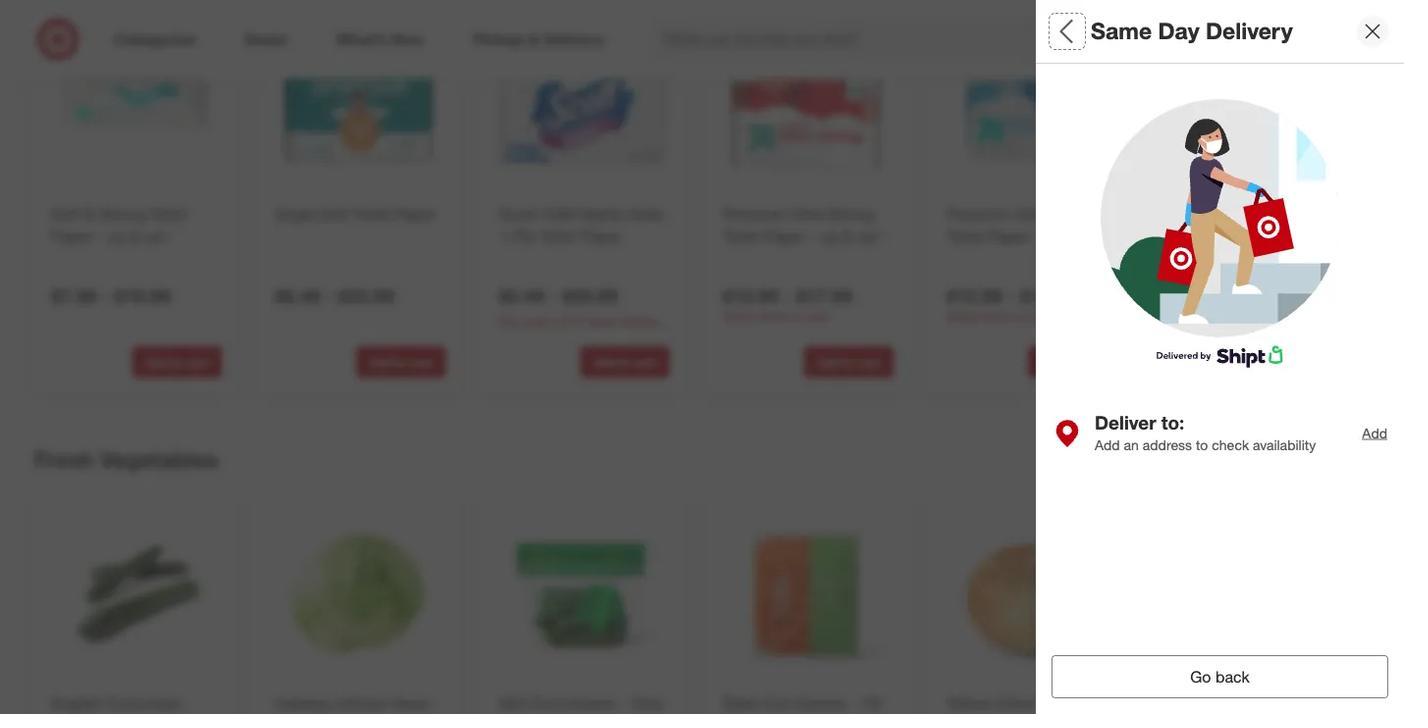 Task type: describe. For each thing, give the bounding box(es) containing it.
scott 1000 septic-safe 1-ply toilet paper link
[[499, 203, 666, 248]]

delivery
[[1206, 17, 1293, 45]]

deliver inside deliver to: add an address to check availability
[[1095, 412, 1156, 435]]

english cucumber - link
[[51, 693, 218, 715]]

roll
[[1291, 205, 1317, 224]]

premium ultra strong toilet paper - up & up™ link
[[723, 203, 890, 248]]

1 deliver it button from the top
[[1224, 287, 1291, 318]]

& inside premium ultra soft toilet paper - up & up™
[[1066, 227, 1076, 246]]

deliver to: add an address to check availability
[[1095, 412, 1316, 454]]

premium for premium ultra strong toilet paper - up & up™
[[723, 205, 785, 224]]

the-
[[1314, 164, 1349, 184]]

it for 2nd deliver it button from the top
[[1275, 681, 1282, 696]]

$1.29
[[1224, 439, 1258, 457]]

up™ for premium ultra soft toilet paper - up & up™
[[1081, 227, 1107, 246]]

cucumber
[[106, 695, 180, 714]]

add to cart button for $3.79 - $13.99
[[1252, 347, 1341, 379]]

scott 1000 septic-safe 1-ply toilet paper
[[499, 205, 663, 246]]

address
[[1143, 436, 1192, 454]]

to for soft & strong toilet paper - up & up™
[[171, 355, 183, 370]]

$3.89
[[1224, 254, 1258, 271]]

toilet inside 1000 sheets per roll toilet paper - up & up™
[[1170, 227, 1207, 246]]

3 add to cart from the left
[[593, 355, 657, 370]]

$12.99 for premium ultra strong toilet paper - up & up™
[[723, 286, 778, 308]]

premium ultra soft toilet paper - up & up™
[[946, 205, 1107, 246]]

cart for $6.49 - $23.99
[[410, 355, 433, 370]]

go back
[[1190, 668, 1250, 687]]

premium for premium ultra soft toilet paper - up & up™
[[946, 205, 1009, 224]]

1 vertical spatial vegetables
[[100, 446, 218, 474]]

1000 sheets per roll toilet paper - up & up™ link
[[1170, 203, 1337, 248]]

fresh vegetables dialog
[[1036, 0, 1404, 715]]

$23.99
[[338, 286, 394, 308]]

search button
[[1127, 18, 1174, 65]]

& inside the organic on-the- vine tomatoes - 1lb - good & gather™
[[1307, 209, 1318, 228]]

vine
[[1224, 187, 1257, 206]]

deliver it for second deliver it button from the bottom
[[1233, 295, 1282, 310]]

on-
[[1288, 164, 1314, 184]]

iceberg lettuce head - link
[[275, 693, 442, 715]]

add for soft & strong toilet paper - up & up™
[[146, 355, 168, 370]]

add to cart button for $7.99 - $19.99
[[133, 347, 222, 379]]

What can we help you find? suggestions appear below search field
[[652, 18, 1141, 61]]

to:
[[1161, 412, 1184, 435]]

yellow onion - each
[[946, 695, 1086, 714]]

add to cart for $7.99 - $19.99
[[146, 355, 209, 370]]

deliver for 2nd deliver it button from the top
[[1233, 681, 1272, 696]]

paper inside 'premium ultra strong toilet paper - up & up™'
[[764, 227, 805, 246]]

add for premium ultra strong toilet paper - up & up™
[[817, 355, 840, 370]]

Find items for Delivery search field
[[1053, 81, 1333, 118]]

shop more
[[1296, 454, 1374, 473]]

safe
[[631, 205, 663, 224]]

yellow onion - each link
[[946, 693, 1113, 715]]

to for premium ultra strong toilet paper - up & up™
[[843, 355, 854, 370]]

1000 inside scott 1000 septic-safe 1-ply toilet paper
[[541, 205, 576, 224]]

russet potato - each link
[[1170, 693, 1337, 715]]

lettuce
[[333, 695, 386, 714]]

$12.99 - $17.99 select items on sale for premium ultra strong toilet paper - up & up™
[[723, 286, 852, 324]]

fresh vegetables inside dialog
[[1052, 17, 1235, 45]]

$7.99
[[51, 286, 96, 308]]

english cucumber -
[[51, 695, 191, 715]]

soft & strong toilet paper - up & up™
[[51, 205, 186, 246]]

ultra for strong
[[790, 205, 823, 224]]

up for premium ultra soft toilet paper - up & up™
[[1044, 227, 1062, 246]]

¬
[[1272, 230, 1285, 249]]

$5.49 - $29.99
[[499, 286, 618, 308]]

3 add to cart button from the left
[[580, 347, 670, 379]]

- inside iceberg lettuce head -
[[432, 695, 438, 714]]

- inside 1000 sheets per roll toilet paper - up & up™
[[1257, 227, 1263, 246]]

soft & strong toilet paper - up & up™ link
[[51, 203, 218, 248]]

more
[[1337, 454, 1374, 473]]

soft inside premium ultra soft toilet paper - up & up™
[[1051, 205, 1080, 224]]

sale for strong
[[808, 309, 829, 324]]

1-
[[499, 227, 514, 246]]

sale for soft
[[1032, 309, 1053, 324]]

$3.79
[[1170, 286, 1216, 308]]

$17.99 for soft
[[1020, 286, 1076, 308]]

toilet inside scott 1000 septic-safe 1-ply toilet paper
[[539, 227, 576, 246]]

add for 1000 sheets per roll toilet paper - up & up™
[[1265, 355, 1287, 370]]

cut for baby-cut carrots - 1lb
[[765, 695, 790, 714]]

shop
[[1296, 454, 1333, 473]]

to inside deliver to: add an address to check availability
[[1196, 436, 1208, 454]]

add inside add button
[[1362, 425, 1387, 442]]

availability
[[1253, 436, 1316, 454]]

same day delivery
[[1091, 17, 1293, 45]]

select for premium ultra soft toilet paper - up & up™
[[946, 309, 980, 324]]

organic on-the- vine tomatoes - 1lb - good & gather™
[[1224, 164, 1349, 251]]

tomatoes
[[1261, 187, 1333, 206]]

- inside the mini cucumbers - 16oz
[[619, 695, 625, 714]]

4 add to cart button from the left
[[804, 347, 893, 379]]

angel
[[275, 205, 315, 224]]

cart for $3.79 - $13.99
[[1305, 355, 1328, 370]]

$6.49 - $23.99
[[275, 286, 394, 308]]

items for premium ultra soft toilet paper - up & up™
[[983, 309, 1012, 324]]

go back button
[[1052, 656, 1388, 699]]

toilet inside premium ultra soft toilet paper - up & up™
[[946, 227, 983, 246]]

english
[[51, 695, 102, 714]]

shop more button
[[1296, 452, 1374, 474]]

vegetables inside 'fresh vegetables' dialog
[[1117, 17, 1235, 45]]

gather™ inside baby-cut carrots - 1lb - good & gather™
[[1224, 395, 1285, 414]]

septic-
[[580, 205, 631, 224]]

russet potato - each
[[1170, 695, 1318, 714]]

good inside baby-cut carrots - 1lb - good & gather™
[[1273, 372, 1313, 392]]

up inside 1000 sheets per roll toilet paper - up & up™
[[1268, 227, 1286, 246]]

carrots for baby-cut carrots - 1lb
[[794, 695, 846, 714]]

baby-cut carrots - 1lb link
[[723, 693, 890, 715]]

an
[[1124, 436, 1139, 454]]

mini cucumbers - 16oz
[[499, 695, 663, 715]]

angel soft toilet paper link
[[275, 203, 442, 226]]

$19.99
[[114, 286, 170, 308]]

iceberg lettuce head -
[[275, 695, 438, 715]]

baby-cut carrots - 1lb - good & gather™
[[1224, 350, 1356, 414]]



Task type: vqa. For each thing, say whether or not it's contained in the screenshot.
top carrots
yes



Task type: locate. For each thing, give the bounding box(es) containing it.
& inside 1000 sheets per roll toilet paper - up & up™
[[1290, 227, 1300, 246]]

it
[[1275, 295, 1282, 310], [1275, 681, 1282, 696]]

add inside deliver to: add an address to check availability
[[1095, 436, 1120, 454]]

fresh vegetables
[[1052, 17, 1235, 45], [34, 446, 218, 474]]

gather™
[[1224, 232, 1285, 251], [1224, 395, 1285, 414]]

baby-cut carrots - 1lb - good & gather™ link
[[1224, 349, 1362, 416]]

each right onion
[[1052, 695, 1086, 714]]

select for premium ultra strong toilet paper - up & up™
[[723, 309, 756, 324]]

mini cucumbers - 16oz bag - good & gather™ (packaging may vary) image
[[495, 507, 670, 682], [495, 507, 670, 682]]

good up ¬ at the right
[[1262, 209, 1303, 228]]

sheets
[[1210, 205, 1259, 224]]

up™ inside 'premium ultra strong toilet paper - up & up™'
[[857, 227, 883, 246]]

cut inside baby-cut carrots - 1lb - good & gather™
[[1268, 350, 1295, 369]]

toilet inside 'premium ultra strong toilet paper - up & up™'
[[723, 227, 759, 246]]

good up availability
[[1273, 372, 1313, 392]]

mini
[[499, 695, 528, 714]]

cucumbers
[[532, 695, 614, 714]]

2 $12.99 - $17.99 select items on sale from the left
[[946, 286, 1076, 324]]

0 vertical spatial deliver
[[1233, 295, 1272, 310]]

carrots for baby-cut carrots - 1lb - good & gather™
[[1299, 350, 1356, 369]]

toilet
[[150, 205, 186, 224], [353, 205, 389, 224], [539, 227, 576, 246], [723, 227, 759, 246], [946, 227, 983, 246], [1170, 227, 1207, 246]]

cut
[[1268, 350, 1295, 369], [765, 695, 790, 714]]

avocado toast chopped salad kit - 13.85oz - good & gather™ image
[[1052, 534, 1213, 695], [1052, 534, 1213, 695]]

strong inside 'premium ultra strong toilet paper - up & up™'
[[827, 205, 874, 224]]

$5.49
[[499, 286, 544, 308]]

1 up™ from the left
[[144, 227, 171, 246]]

fresh
[[1052, 17, 1111, 45], [34, 446, 94, 474]]

sale down premium ultra soft toilet paper - up & up™ link in the right of the page
[[1032, 309, 1053, 324]]

2 select from the left
[[946, 309, 980, 324]]

good inside the organic on-the- vine tomatoes - 1lb - good & gather™
[[1262, 209, 1303, 228]]

yellow
[[946, 695, 991, 714]]

1 horizontal spatial select
[[946, 309, 980, 324]]

0 vertical spatial baby-
[[1224, 350, 1269, 369]]

0 vertical spatial carrots
[[1299, 350, 1356, 369]]

cart for $7.99 - $19.99
[[186, 355, 209, 370]]

1 horizontal spatial vegetables
[[1117, 17, 1235, 45]]

strong
[[99, 205, 145, 224], [827, 205, 874, 224]]

it for second deliver it button from the bottom
[[1275, 295, 1282, 310]]

0 horizontal spatial $12.99
[[723, 286, 778, 308]]

up™ for premium ultra strong toilet paper - up & up™
[[857, 227, 883, 246]]

1lb for baby-cut carrots - 1lb
[[861, 695, 883, 714]]

carrots inside baby-cut carrots - 1lb
[[794, 695, 846, 714]]

premium ultra soft toilet paper - up & up™ link
[[946, 203, 1113, 248]]

gather™ inside the organic on-the- vine tomatoes - 1lb - good & gather™
[[1224, 232, 1285, 251]]

$12.99 - $17.99 select items on sale for premium ultra soft toilet paper - up & up™
[[946, 286, 1076, 324]]

0 horizontal spatial $12.99 - $17.99 select items on sale
[[723, 286, 852, 324]]

each right potato
[[1284, 695, 1318, 714]]

1000 left sheets
[[1170, 205, 1205, 224]]

baby- inside baby-cut carrots - 1lb - good & gather™
[[1224, 350, 1269, 369]]

up for soft & strong toilet paper - up & up™
[[108, 227, 126, 246]]

on for strong
[[791, 309, 805, 324]]

2 premium from the left
[[946, 205, 1009, 224]]

up
[[108, 227, 126, 246], [820, 227, 838, 246], [1044, 227, 1062, 246], [1268, 227, 1286, 246]]

1 add to cart from the left
[[146, 355, 209, 370]]

sale down premium ultra strong toilet paper - up & up™ "link"
[[808, 309, 829, 324]]

baby- right 16oz
[[723, 695, 765, 714]]

1 horizontal spatial 1000
[[1170, 205, 1205, 224]]

1 soft from the left
[[51, 205, 80, 224]]

1 it from the top
[[1275, 295, 1282, 310]]

add to cart for $3.79 - $13.99
[[1265, 355, 1328, 370]]

vegetables
[[1117, 17, 1235, 45], [100, 446, 218, 474]]

0 vertical spatial deliver it
[[1233, 295, 1282, 310]]

$12.99 down 'premium ultra strong toilet paper - up & up™'
[[723, 286, 778, 308]]

add to cart
[[146, 355, 209, 370], [369, 355, 433, 370], [593, 355, 657, 370], [817, 355, 880, 370], [1265, 355, 1328, 370]]

soft
[[51, 205, 80, 224], [319, 205, 349, 224], [1051, 205, 1080, 224]]

0 horizontal spatial $17.99
[[796, 286, 852, 308]]

up™ for soft & strong toilet paper - up & up™
[[144, 227, 171, 246]]

0 horizontal spatial each
[[1052, 695, 1086, 714]]

premium ultra strong toilet paper - up & up™ image
[[719, 17, 893, 192], [719, 17, 893, 192]]

add to cart button for $6.49 - $23.99
[[356, 347, 446, 379]]

1 horizontal spatial fresh
[[1052, 17, 1111, 45]]

0 vertical spatial gather™
[[1224, 232, 1285, 251]]

1lb inside baby-cut carrots - 1lb
[[861, 695, 883, 714]]

add to cart button
[[133, 347, 222, 379], [356, 347, 446, 379], [580, 347, 670, 379], [804, 347, 893, 379], [1252, 347, 1341, 379]]

paper inside 1000 sheets per roll toilet paper - up & up™
[[1211, 227, 1253, 246]]

2 vertical spatial deliver
[[1233, 681, 1272, 696]]

to for angel soft toilet paper
[[395, 355, 406, 370]]

1 horizontal spatial $12.99
[[946, 286, 1002, 308]]

same
[[1091, 17, 1152, 45]]

only at ¬
[[1224, 230, 1285, 249]]

1 vertical spatial deliver
[[1095, 412, 1156, 435]]

2 sale from the left
[[1032, 309, 1053, 324]]

1000 sheets per roll toilet paper - up & up™ image
[[1166, 17, 1341, 192], [1166, 17, 1341, 192]]

5 cart from the left
[[1305, 355, 1328, 370]]

$12.99 - $17.99 select items on sale down premium ultra soft toilet paper - up & up™
[[946, 286, 1076, 324]]

1000 inside 1000 sheets per roll toilet paper - up & up™
[[1170, 205, 1205, 224]]

paper inside premium ultra soft toilet paper - up & up™
[[987, 227, 1029, 246]]

3 up™ from the left
[[1081, 227, 1107, 246]]

1 vertical spatial it
[[1275, 681, 1282, 696]]

baby-cut carrots - 1lb - good & gather™ image
[[1052, 349, 1213, 510], [1052, 349, 1213, 510], [719, 507, 893, 682], [719, 507, 893, 682]]

baby-cut carrots - 1lb
[[723, 695, 883, 715]]

ultra
[[790, 205, 823, 224], [1014, 205, 1047, 224]]

1 premium from the left
[[723, 205, 785, 224]]

1 cart from the left
[[186, 355, 209, 370]]

scott 1000 septic-safe 1-ply toilet paper image
[[495, 17, 670, 192], [495, 17, 670, 192]]

sale
[[808, 309, 829, 324], [1032, 309, 1053, 324]]

0 horizontal spatial sale
[[808, 309, 829, 324]]

1 horizontal spatial on
[[1015, 309, 1028, 324]]

1lb inside baby-cut carrots - 1lb - good & gather™
[[1235, 372, 1258, 392]]

up™ inside premium ultra soft toilet paper - up & up™
[[1081, 227, 1107, 246]]

2 items from the left
[[983, 309, 1012, 324]]

each for yellow onion - each
[[1052, 695, 1086, 714]]

1000 right scott
[[541, 205, 576, 224]]

add
[[146, 355, 168, 370], [369, 355, 392, 370], [593, 355, 616, 370], [817, 355, 840, 370], [1265, 355, 1287, 370], [1362, 425, 1387, 442], [1095, 436, 1120, 454]]

toilet inside soft & strong toilet paper - up & up™
[[150, 205, 186, 224]]

items for premium ultra strong toilet paper - up & up™
[[759, 309, 788, 324]]

0 vertical spatial 1lb
[[1224, 209, 1247, 228]]

2 on from the left
[[1015, 309, 1028, 324]]

per
[[1263, 205, 1287, 224]]

0 horizontal spatial strong
[[99, 205, 145, 224]]

5 add to cart from the left
[[1265, 355, 1328, 370]]

2 add to cart from the left
[[369, 355, 433, 370]]

angel soft toilet paper
[[275, 205, 435, 224]]

0 horizontal spatial fresh vegetables
[[34, 446, 218, 474]]

2 cart from the left
[[410, 355, 433, 370]]

1 $12.99 - $17.99 select items on sale from the left
[[723, 286, 852, 324]]

0 horizontal spatial select
[[723, 309, 756, 324]]

2 $12.99 from the left
[[946, 286, 1002, 308]]

1lb up only
[[1224, 209, 1247, 228]]

1lb
[[1224, 209, 1247, 228], [1235, 372, 1258, 392], [861, 695, 883, 714]]

1 horizontal spatial fresh vegetables
[[1052, 17, 1235, 45]]

to for 1000 sheets per roll toilet paper - up & up™
[[1291, 355, 1302, 370]]

1 horizontal spatial cut
[[1268, 350, 1295, 369]]

1 horizontal spatial baby-
[[1224, 350, 1269, 369]]

organic on-the-vine tomatoes - 1lb - good & gather™ image
[[1052, 163, 1213, 324], [1052, 163, 1213, 324]]

0 horizontal spatial ultra
[[790, 205, 823, 224]]

1 strong from the left
[[99, 205, 145, 224]]

onion
[[995, 695, 1037, 714]]

search
[[1127, 31, 1174, 51]]

0 horizontal spatial soft
[[51, 205, 80, 224]]

2 add to cart button from the left
[[356, 347, 446, 379]]

yellow onion - each image
[[943, 507, 1117, 682], [943, 507, 1117, 682]]

2 up from the left
[[820, 227, 838, 246]]

5 add to cart button from the left
[[1252, 347, 1341, 379]]

items down 'premium ultra strong toilet paper - up & up™'
[[759, 309, 788, 324]]

1 vertical spatial carrots
[[794, 695, 846, 714]]

1 add to cart button from the left
[[133, 347, 222, 379]]

4 cart from the left
[[857, 355, 880, 370]]

russet potato - each image
[[1166, 507, 1341, 682], [1166, 507, 1341, 682]]

1 vertical spatial gather™
[[1224, 395, 1285, 414]]

baby- down $13.99
[[1224, 350, 1269, 369]]

1 vertical spatial deliver it
[[1233, 681, 1282, 696]]

- inside soft & strong toilet paper - up & up™
[[97, 227, 103, 246]]

generic shipt shopper carrying bags image
[[1101, 99, 1339, 369]]

$3.79 - $13.99
[[1170, 286, 1290, 308]]

premium inside premium ultra soft toilet paper - up & up™
[[946, 205, 1009, 224]]

1 up from the left
[[108, 227, 126, 246]]

deliver it button
[[1224, 287, 1291, 318], [1224, 673, 1291, 704]]

3 cart from the left
[[634, 355, 657, 370]]

each for russet potato - each
[[1284, 695, 1318, 714]]

baby- for baby-cut carrots - 1lb
[[723, 695, 765, 714]]

head
[[390, 695, 428, 714]]

strong inside soft & strong toilet paper - up & up™
[[99, 205, 145, 224]]

baby-
[[1224, 350, 1269, 369], [723, 695, 765, 714]]

1 sale from the left
[[808, 309, 829, 324]]

- inside premium ultra soft toilet paper - up & up™
[[1033, 227, 1040, 246]]

up™ inside soft & strong toilet paper - up & up™
[[144, 227, 171, 246]]

1 $17.99 from the left
[[796, 286, 852, 308]]

baby- for baby-cut carrots - 1lb - good & gather™
[[1224, 350, 1269, 369]]

2 gather™ from the top
[[1224, 395, 1285, 414]]

-
[[1338, 187, 1344, 206], [1251, 209, 1258, 228], [97, 227, 103, 246], [810, 227, 816, 246], [1033, 227, 1040, 246], [1257, 227, 1263, 246], [102, 286, 109, 308], [326, 286, 333, 308], [549, 286, 557, 308], [784, 286, 791, 308], [1007, 286, 1015, 308], [1221, 286, 1229, 308], [1224, 372, 1231, 392], [1262, 372, 1268, 392], [185, 695, 191, 714], [432, 695, 438, 714], [619, 695, 625, 714], [851, 695, 857, 714], [1041, 695, 1047, 714], [1274, 695, 1280, 714]]

toilet inside angel soft toilet paper link
[[353, 205, 389, 224]]

$29.99
[[562, 286, 618, 308]]

4 up™ from the left
[[1304, 227, 1331, 246]]

soft inside soft & strong toilet paper - up & up™
[[51, 205, 80, 224]]

- inside english cucumber -
[[185, 695, 191, 714]]

& inside baby-cut carrots - 1lb - good & gather™
[[1318, 372, 1328, 392]]

0 vertical spatial fresh vegetables
[[1052, 17, 1235, 45]]

0 vertical spatial deliver it button
[[1224, 287, 1291, 318]]

ultra inside premium ultra soft toilet paper - up & up™
[[1014, 205, 1047, 224]]

russet
[[1170, 695, 1219, 714]]

ultra inside 'premium ultra strong toilet paper - up & up™'
[[790, 205, 823, 224]]

scott
[[499, 205, 536, 224]]

up™ inside 1000 sheets per roll toilet paper - up & up™
[[1304, 227, 1331, 246]]

english cucumber - each image
[[47, 507, 222, 682], [47, 507, 222, 682]]

at
[[1256, 231, 1268, 248]]

2 up™ from the left
[[857, 227, 883, 246]]

0 vertical spatial vegetables
[[1117, 17, 1235, 45]]

2 soft from the left
[[319, 205, 349, 224]]

$12.99 down premium ultra soft toilet paper - up & up™
[[946, 286, 1002, 308]]

$17.99 down premium ultra soft toilet paper - up & up™ link in the right of the page
[[1020, 286, 1076, 308]]

go
[[1190, 668, 1211, 687]]

0 horizontal spatial items
[[759, 309, 788, 324]]

3 soft from the left
[[1051, 205, 1080, 224]]

- inside baby-cut carrots - 1lb
[[851, 695, 857, 714]]

0 horizontal spatial premium
[[723, 205, 785, 224]]

0 horizontal spatial cut
[[765, 695, 790, 714]]

strong for &
[[99, 205, 145, 224]]

day
[[1158, 17, 1199, 45]]

2 ultra from the left
[[1014, 205, 1047, 224]]

add for scott 1000 septic-safe 1-ply toilet paper
[[593, 355, 616, 370]]

paper inside soft & strong toilet paper - up & up™
[[51, 227, 93, 246]]

$12.99 for premium ultra soft toilet paper - up & up™
[[946, 286, 1002, 308]]

it right potato
[[1275, 681, 1282, 696]]

items down premium ultra soft toilet paper - up & up™
[[983, 309, 1012, 324]]

1 horizontal spatial soft
[[319, 205, 349, 224]]

it down ¬ at the right
[[1275, 295, 1282, 310]]

4 up from the left
[[1268, 227, 1286, 246]]

$13.99
[[1234, 286, 1290, 308]]

same day delivery dialog
[[1036, 0, 1404, 715]]

1 deliver it from the top
[[1233, 295, 1282, 310]]

1 horizontal spatial $17.99
[[1020, 286, 1076, 308]]

0 horizontal spatial baby-
[[723, 695, 765, 714]]

0 horizontal spatial on
[[791, 309, 805, 324]]

1 select from the left
[[723, 309, 756, 324]]

only
[[1224, 231, 1252, 248]]

0 vertical spatial good
[[1262, 209, 1303, 228]]

back
[[1215, 668, 1250, 687]]

add button
[[1361, 423, 1388, 444]]

1 items from the left
[[759, 309, 788, 324]]

on for soft
[[1015, 309, 1028, 324]]

2 it from the top
[[1275, 681, 1282, 696]]

0 horizontal spatial vegetables
[[100, 446, 218, 474]]

1lb left the "yellow"
[[861, 695, 883, 714]]

up inside 'premium ultra strong toilet paper - up & up™'
[[820, 227, 838, 246]]

1 on from the left
[[791, 309, 805, 324]]

deliver for second deliver it button from the bottom
[[1233, 295, 1272, 310]]

2 strong from the left
[[827, 205, 874, 224]]

4 add to cart from the left
[[817, 355, 880, 370]]

1000
[[541, 205, 576, 224], [1170, 205, 1205, 224]]

1 horizontal spatial ultra
[[1014, 205, 1047, 224]]

on down 'premium ultra strong toilet paper - up & up™'
[[791, 309, 805, 324]]

organic
[[1224, 164, 1284, 184]]

2 each from the left
[[1284, 695, 1318, 714]]

2 deliver it button from the top
[[1224, 673, 1291, 704]]

2 vertical spatial 1lb
[[861, 695, 883, 714]]

paper inside scott 1000 septic-safe 1-ply toilet paper
[[580, 227, 622, 246]]

iceberg
[[275, 695, 328, 714]]

soft & strong toilet paper - up & up™ image
[[47, 17, 222, 192], [47, 17, 222, 192]]

1 vertical spatial 1lb
[[1235, 372, 1258, 392]]

1 horizontal spatial $12.99 - $17.99 select items on sale
[[946, 286, 1076, 324]]

3 up from the left
[[1044, 227, 1062, 246]]

1 vertical spatial fresh vegetables
[[34, 446, 218, 474]]

1 horizontal spatial sale
[[1032, 309, 1053, 324]]

angel soft toilet paper image
[[271, 17, 446, 192], [271, 17, 446, 192]]

1 vertical spatial cut
[[765, 695, 790, 714]]

$12.99 - $17.99 select items on sale down 'premium ultra strong toilet paper - up & up™'
[[723, 286, 852, 324]]

1 horizontal spatial items
[[983, 309, 1012, 324]]

1 vertical spatial fresh
[[34, 446, 94, 474]]

to
[[171, 355, 183, 370], [395, 355, 406, 370], [619, 355, 630, 370], [843, 355, 854, 370], [1291, 355, 1302, 370], [1196, 436, 1208, 454]]

1 gather™ from the top
[[1224, 232, 1285, 251]]

0 vertical spatial fresh
[[1052, 17, 1111, 45]]

$17.99 down premium ultra strong toilet paper - up & up™ "link"
[[796, 286, 852, 308]]

cut for baby-cut carrots - 1lb - good & gather™
[[1268, 350, 1295, 369]]

mini cucumbers - 16oz link
[[499, 693, 666, 715]]

0 horizontal spatial fresh
[[34, 446, 94, 474]]

premium inside 'premium ultra strong toilet paper - up & up™'
[[723, 205, 785, 224]]

1 vertical spatial deliver it button
[[1224, 673, 1291, 704]]

premium ultra soft toilet paper - up & up™ image
[[943, 17, 1117, 192], [943, 17, 1117, 192]]

1 horizontal spatial carrots
[[1299, 350, 1356, 369]]

each
[[1052, 695, 1086, 714], [1284, 695, 1318, 714]]

0 vertical spatial cut
[[1268, 350, 1295, 369]]

0 vertical spatial it
[[1275, 295, 1282, 310]]

2 deliver it from the top
[[1233, 681, 1282, 696]]

1000 sheets per roll toilet paper - up & up™
[[1170, 205, 1331, 246]]

carrots
[[1299, 350, 1356, 369], [794, 695, 846, 714]]

$7.99 - $19.99
[[51, 286, 170, 308]]

deliver
[[1233, 295, 1272, 310], [1095, 412, 1156, 435], [1233, 681, 1272, 696]]

0 horizontal spatial carrots
[[794, 695, 846, 714]]

iceberg lettuce head - each image
[[271, 507, 446, 682], [271, 507, 446, 682]]

1 vertical spatial good
[[1273, 372, 1313, 392]]

baby- inside baby-cut carrots - 1lb
[[723, 695, 765, 714]]

1 horizontal spatial strong
[[827, 205, 874, 224]]

2 horizontal spatial soft
[[1051, 205, 1080, 224]]

up inside soft & strong toilet paper - up & up™
[[108, 227, 126, 246]]

16oz
[[629, 695, 663, 714]]

0 horizontal spatial 1000
[[541, 205, 576, 224]]

strong for ultra
[[827, 205, 874, 224]]

cut inside baby-cut carrots - 1lb
[[765, 695, 790, 714]]

add to cart for $6.49 - $23.99
[[369, 355, 433, 370]]

on down premium ultra soft toilet paper - up & up™
[[1015, 309, 1028, 324]]

1 each from the left
[[1052, 695, 1086, 714]]

1 horizontal spatial premium
[[946, 205, 1009, 224]]

1 1000 from the left
[[541, 205, 576, 224]]

$12.99
[[723, 286, 778, 308], [946, 286, 1002, 308]]

$12.99 - $17.99 select items on sale
[[723, 286, 852, 324], [946, 286, 1076, 324]]

1 vertical spatial baby-
[[723, 695, 765, 714]]

& inside 'premium ultra strong toilet paper - up & up™'
[[843, 227, 852, 246]]

- inside 'premium ultra strong toilet paper - up & up™'
[[810, 227, 816, 246]]

deliver it for 2nd deliver it button from the top
[[1233, 681, 1282, 696]]

1lb for baby-cut carrots - 1lb - good & gather™
[[1235, 372, 1258, 392]]

organic on-the- vine tomatoes - 1lb - good & gather™ link
[[1224, 163, 1362, 251]]

1 ultra from the left
[[790, 205, 823, 224]]

up for premium ultra strong toilet paper - up & up™
[[820, 227, 838, 246]]

2 1000 from the left
[[1170, 205, 1205, 224]]

1 horizontal spatial each
[[1284, 695, 1318, 714]]

premium ultra strong toilet paper - up & up™
[[723, 205, 883, 246]]

2 $17.99 from the left
[[1020, 286, 1076, 308]]

good
[[1262, 209, 1303, 228], [1273, 372, 1313, 392]]

check
[[1212, 436, 1249, 454]]

carrots inside baby-cut carrots - 1lb - good & gather™
[[1299, 350, 1356, 369]]

add for angel soft toilet paper
[[369, 355, 392, 370]]

to for scott 1000 septic-safe 1-ply toilet paper
[[619, 355, 630, 370]]

potato
[[1223, 695, 1269, 714]]

on
[[791, 309, 805, 324], [1015, 309, 1028, 324]]

ply
[[514, 227, 535, 246]]

ultra for soft
[[1014, 205, 1047, 224]]

select
[[723, 309, 756, 324], [946, 309, 980, 324]]

1lb up check
[[1235, 372, 1258, 392]]

fresh inside dialog
[[1052, 17, 1111, 45]]

up inside premium ultra soft toilet paper - up & up™
[[1044, 227, 1062, 246]]

1lb inside the organic on-the- vine tomatoes - 1lb - good & gather™
[[1224, 209, 1247, 228]]

1 $12.99 from the left
[[723, 286, 778, 308]]

cart
[[186, 355, 209, 370], [410, 355, 433, 370], [634, 355, 657, 370], [857, 355, 880, 370], [1305, 355, 1328, 370]]

$6.49
[[275, 286, 320, 308]]

$17.99 for strong
[[796, 286, 852, 308]]



